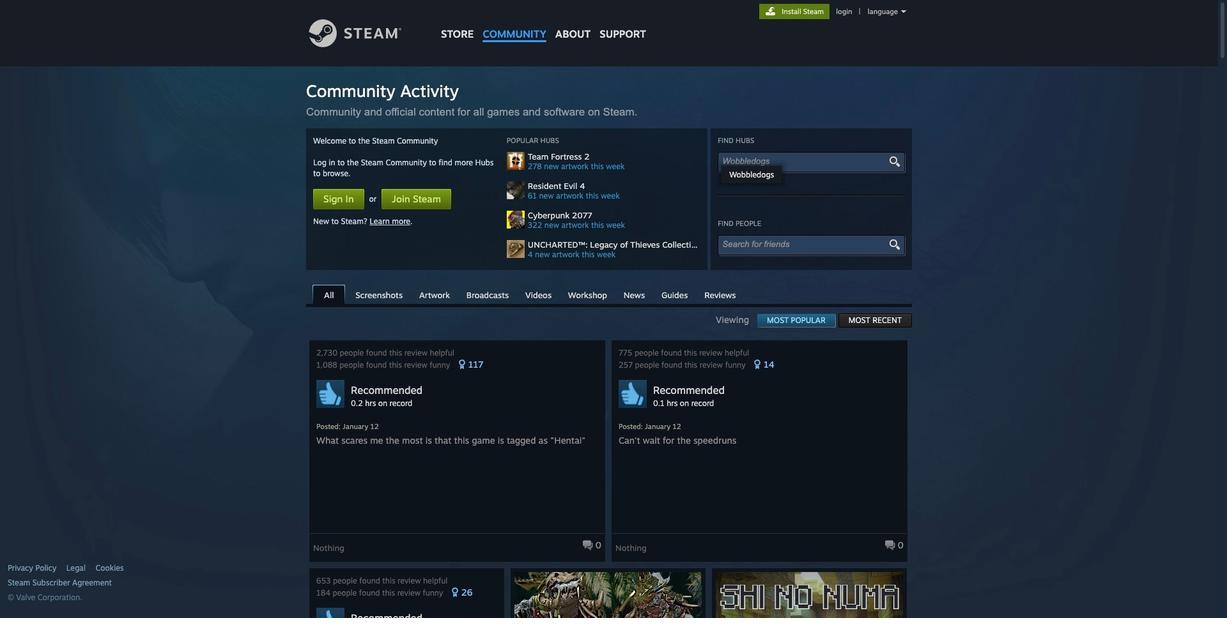 Task type: locate. For each thing, give the bounding box(es) containing it.
None text field
[[722, 157, 890, 166], [722, 240, 890, 249], [722, 157, 890, 166], [722, 240, 890, 249]]

None image field
[[887, 156, 902, 167], [887, 239, 902, 251], [887, 156, 902, 167], [887, 239, 902, 251]]

link to the steam homepage image
[[309, 19, 421, 47]]

account menu navigation
[[759, 4, 909, 19]]



Task type: describe. For each thing, give the bounding box(es) containing it.
global menu navigation
[[436, 0, 651, 46]]



Task type: vqa. For each thing, say whether or not it's contained in the screenshot.
text box
yes



